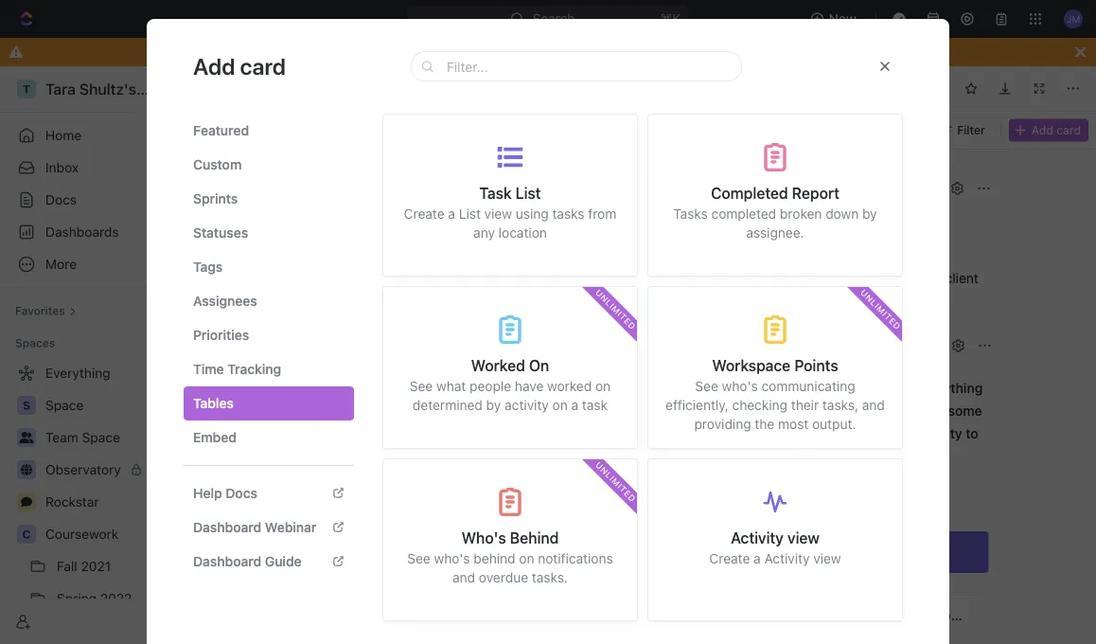 Task type: vqa. For each thing, say whether or not it's contained in the screenshot.


Task type: describe. For each thing, give the bounding box(es) containing it.
your
[[770, 270, 797, 286]]

sidebar navigation
[[0, 66, 242, 644]]

hide
[[694, 44, 723, 60]]

determined
[[413, 397, 483, 413]]

headquarters,
[[857, 270, 942, 286]]

docs link
[[8, 185, 233, 215]]

is
[[388, 270, 398, 286]]

statuses
[[193, 225, 248, 241]]

to
[[739, 538, 754, 553]]

task
[[480, 184, 512, 202]]

to left our
[[731, 426, 744, 441]]

who's for workspace points
[[722, 378, 759, 394]]

1 horizontal spatial clickup
[[736, 608, 785, 623]]

0 vertical spatial on
[[596, 378, 611, 394]]

dashboard webinar link
[[184, 511, 354, 545]]

build
[[757, 538, 789, 553]]

links
[[813, 337, 851, 355]]

task list create a list view using tasks from any location
[[404, 184, 617, 241]]

by inside worked on see what people have worked on determined by activity on a task
[[487, 397, 501, 413]]

assignee.
[[747, 225, 805, 241]]

variety
[[616, 293, 657, 309]]

tags
[[193, 259, 223, 275]]

hey there! 👋
[[583, 220, 755, 253]]

5,
[[877, 75, 887, 90]]

0 vertical spatial add
[[193, 53, 235, 80]]

dec
[[851, 75, 873, 90]]

favorites
[[15, 304, 65, 317]]

personal
[[801, 270, 853, 286]]

guide inside how to build a project management dashboard guide
[[779, 551, 816, 566]]

clickup logo image
[[999, 74, 1084, 91]]

dec 5, 2023 at 9:22 am
[[851, 75, 986, 90]]

that's
[[699, 403, 735, 419]]

started!
[[749, 449, 799, 464]]

who's for who's behind
[[434, 551, 470, 566]]

of inside to keep track of everything that's important to you. we've included some links to our help docs, blog, and university to get you started!
[[901, 380, 913, 396]]

university
[[902, 426, 963, 441]]

welcome to clickup dashboards button
[[350, 175, 940, 202]]

who's behind see who's behind on notifications and overdue tasks.
[[408, 529, 614, 585]]

clickup inside button
[[439, 180, 494, 198]]

most
[[779, 416, 809, 432]]

to left you.
[[803, 403, 816, 419]]

dashboards right with
[[1015, 608, 1090, 623]]

a inside worked on see what people have worked on determined by activity on a task
[[572, 397, 579, 413]]

to inside button
[[420, 180, 435, 198]]

possibilities.
[[713, 293, 788, 309]]

embed
[[193, 430, 237, 445]]

0 horizontal spatial list
[[459, 206, 481, 222]]

auto refresh: on
[[833, 124, 924, 137]]

create for activity view
[[710, 551, 751, 566]]

🗣 chat button
[[350, 333, 569, 359]]

task
[[583, 397, 608, 413]]

inbox
[[45, 160, 79, 175]]

do you want to enable browser notifications? enable hide this
[[348, 44, 749, 60]]

you.
[[820, 403, 846, 419]]

leverage
[[859, 608, 916, 623]]

use this text card
[[699, 380, 812, 396]]

clickup university: leverage reporting with dashboards link
[[736, 593, 1090, 638]]

0 horizontal spatial you
[[369, 44, 391, 60]]

card inside button
[[1057, 124, 1082, 137]]

activity
[[505, 397, 549, 413]]

down
[[826, 206, 859, 222]]

to keep track of everything that's important to you. we've included some links to our help docs, blog, and university to get you started!
[[699, 380, 987, 464]]

behind
[[474, 551, 516, 566]]

overview
[[786, 490, 845, 506]]

dashboard inside how to build a project management dashboard guide
[[708, 551, 776, 566]]

browser
[[490, 44, 541, 60]]

see for worked on
[[410, 378, 433, 394]]

dashboards inside this is a simple example to show you how dashboards can work as your personal headquarters, client portal, or a variety of other possibilities.
[[617, 270, 690, 286]]

add card button
[[1010, 119, 1089, 142]]

worked on see what people have worked on determined by activity on a task
[[410, 357, 611, 413]]

home
[[45, 127, 82, 143]]

0 vertical spatial list
[[516, 184, 541, 202]]

search...
[[533, 11, 587, 27]]

priorities
[[193, 327, 249, 343]]

coursework, , element
[[17, 525, 36, 544]]

have
[[515, 378, 544, 394]]

on inside who's behind see who's behind on notifications and overdue tasks.
[[519, 551, 535, 566]]

can
[[694, 270, 716, 286]]

tables
[[193, 396, 234, 411]]

⌘k
[[661, 11, 682, 27]]

dashboard guide link
[[184, 545, 354, 579]]

1 vertical spatial this
[[727, 380, 750, 396]]

included
[[892, 403, 945, 419]]

docs,
[[802, 426, 837, 441]]

and inside to keep track of everything that's important to you. we've included some links to our help docs, blog, and university to get you started!
[[875, 426, 899, 441]]

keep
[[831, 380, 862, 396]]

0 horizontal spatial card
[[240, 53, 286, 80]]

see for workspace points
[[696, 378, 719, 394]]

output.
[[813, 416, 857, 432]]

with
[[985, 608, 1011, 623]]

1 vertical spatial view
[[788, 529, 820, 547]]

client
[[946, 270, 979, 286]]

📚 docs, files & links
[[698, 337, 851, 355]]

work
[[719, 270, 749, 286]]

dashboard for dashboard webinar
[[193, 520, 262, 535]]

dashboard guide
[[193, 554, 302, 569]]

enable
[[642, 44, 684, 60]]

report
[[793, 184, 840, 202]]

notifications?
[[544, 44, 629, 60]]

the
[[755, 416, 775, 432]]

2023
[[891, 75, 921, 90]]

🗣
[[351, 337, 368, 355]]

0 vertical spatial activity
[[731, 529, 784, 547]]

by inside completed report tasks completed broken down by assignee.
[[863, 206, 878, 222]]

location
[[499, 225, 547, 241]]

docs,
[[717, 337, 758, 355]]

or
[[589, 293, 602, 309]]

clickup university: leverage reporting with dashboards
[[736, 608, 1090, 623]]

as
[[753, 270, 767, 286]]

everything
[[917, 380, 984, 396]]



Task type: locate. For each thing, give the bounding box(es) containing it.
1 horizontal spatial docs
[[226, 486, 258, 501]]

to left show
[[511, 270, 523, 286]]

dashboards up to
[[708, 490, 783, 506]]

see inside worked on see what people have worked on determined by activity on a task
[[410, 378, 433, 394]]

other
[[677, 293, 709, 309]]

and down the 'we've'
[[875, 426, 899, 441]]

create down welcome
[[404, 206, 445, 222]]

to down points
[[815, 380, 828, 396]]

2 vertical spatial card
[[783, 380, 812, 396]]

clickup left the university:
[[736, 608, 785, 623]]

a inside task list create a list view using tasks from any location
[[448, 206, 456, 222]]

add card down clickup logo
[[1032, 124, 1082, 137]]

0 horizontal spatial of
[[661, 293, 673, 309]]

docs right help
[[226, 486, 258, 501]]

0 vertical spatial this
[[726, 44, 749, 60]]

on right refresh:
[[908, 124, 924, 137]]

0 horizontal spatial add
[[193, 53, 235, 80]]

0 vertical spatial on
[[908, 124, 924, 137]]

2 vertical spatial on
[[519, 551, 535, 566]]

welcome to clickup dashboards
[[351, 180, 584, 198]]

card
[[240, 53, 286, 80], [1057, 124, 1082, 137], [783, 380, 812, 396]]

1 horizontal spatial create
[[710, 551, 751, 566]]

1 vertical spatial activity
[[765, 551, 810, 566]]

of left other
[[661, 293, 673, 309]]

dashboards up "variety"
[[617, 270, 690, 286]]

new
[[829, 11, 857, 27]]

of
[[661, 293, 673, 309], [901, 380, 913, 396]]

2 vertical spatial view
[[814, 551, 842, 566]]

1 horizontal spatial on
[[908, 124, 924, 137]]

0 vertical spatial of
[[661, 293, 673, 309]]

checking
[[733, 397, 788, 413]]

you
[[369, 44, 391, 60], [562, 270, 584, 286], [723, 449, 746, 464]]

dashboard inside dashboard guide link
[[193, 554, 262, 569]]

a right or
[[605, 293, 613, 309]]

worked
[[548, 378, 592, 394]]

worked
[[472, 357, 526, 375]]

📚 docs, files & links button
[[697, 333, 941, 359]]

create for task list
[[404, 206, 445, 222]]

c
[[22, 528, 31, 541]]

2 horizontal spatial on
[[596, 378, 611, 394]]

on inside worked on see what people have worked on determined by activity on a task
[[529, 357, 550, 375]]

there!
[[641, 220, 721, 253]]

docs
[[45, 192, 77, 207], [226, 486, 258, 501]]

1 horizontal spatial of
[[901, 380, 913, 396]]

a down 'worked'
[[572, 397, 579, 413]]

dashboard down help docs
[[193, 520, 262, 535]]

see for who's behind
[[408, 551, 431, 566]]

1 horizontal spatial guide
[[779, 551, 816, 566]]

0 horizontal spatial docs
[[45, 192, 77, 207]]

to
[[429, 44, 441, 60], [420, 180, 435, 198], [511, 270, 523, 286], [815, 380, 828, 396], [803, 403, 816, 419], [731, 426, 744, 441], [967, 426, 979, 441]]

sprints
[[193, 191, 238, 207]]

create inside task list create a list view using tasks from any location
[[404, 206, 445, 222]]

favorites button
[[8, 299, 84, 322]]

completed report tasks completed broken down by assignee.
[[674, 184, 878, 241]]

add card up featured
[[193, 53, 286, 80]]

add card inside button
[[1032, 124, 1082, 137]]

2 vertical spatial you
[[723, 449, 746, 464]]

clickup up any at the top of page
[[439, 180, 494, 198]]

and down behind
[[453, 570, 476, 585]]

university:
[[788, 608, 855, 623]]

dashboards up using
[[498, 180, 584, 198]]

1 vertical spatial of
[[901, 380, 913, 396]]

who's down who's
[[434, 551, 470, 566]]

we've
[[850, 403, 888, 419]]

you up portal,
[[562, 270, 584, 286]]

add inside add card button
[[1032, 124, 1054, 137]]

2 vertical spatial and
[[453, 570, 476, 585]]

on down behind
[[519, 551, 535, 566]]

1 vertical spatial create
[[710, 551, 751, 566]]

simple
[[413, 270, 452, 286]]

add
[[193, 53, 235, 80], [1032, 124, 1054, 137]]

see up "efficiently,"
[[696, 378, 719, 394]]

dashboards inside button
[[498, 180, 584, 198]]

on up task
[[596, 378, 611, 394]]

and down track
[[863, 397, 886, 413]]

1 vertical spatial and
[[875, 426, 899, 441]]

card up featured
[[240, 53, 286, 80]]

by right 'down'
[[863, 206, 878, 222]]

📚
[[698, 337, 713, 355]]

what
[[437, 378, 466, 394]]

docs down the inbox
[[45, 192, 77, 207]]

0 horizontal spatial who's
[[434, 551, 470, 566]]

on up have
[[529, 357, 550, 375]]

0 vertical spatial you
[[369, 44, 391, 60]]

hey
[[583, 220, 635, 253]]

dashboard webinar
[[193, 520, 317, 535]]

1 vertical spatial on
[[529, 357, 550, 375]]

2 horizontal spatial card
[[1057, 124, 1082, 137]]

docs inside the sidebar navigation
[[45, 192, 77, 207]]

help docs
[[193, 486, 258, 501]]

0 horizontal spatial create
[[404, 206, 445, 222]]

0 horizontal spatial by
[[487, 397, 501, 413]]

this down workspace
[[727, 380, 750, 396]]

a
[[792, 538, 802, 553]]

guide
[[779, 551, 816, 566], [265, 554, 302, 569]]

clickup
[[439, 180, 494, 198], [736, 608, 785, 623]]

1 vertical spatial clickup
[[736, 608, 785, 623]]

how
[[708, 538, 736, 553]]

view for view
[[814, 551, 842, 566]]

0 vertical spatial add card
[[193, 53, 286, 80]]

view for list
[[485, 206, 512, 222]]

how to build a project management dashboard guide
[[708, 538, 938, 566]]

featured
[[193, 123, 249, 138]]

1 horizontal spatial add
[[1032, 124, 1054, 137]]

1 horizontal spatial list
[[516, 184, 541, 202]]

on down 'worked'
[[553, 397, 568, 413]]

and inside who's behind see who's behind on notifications and overdue tasks.
[[453, 570, 476, 585]]

a right to
[[754, 551, 761, 566]]

activity view create a activity view
[[710, 529, 842, 566]]

portal,
[[546, 293, 586, 309]]

inbox link
[[8, 153, 233, 183]]

home link
[[8, 120, 233, 151]]

0 horizontal spatial on
[[529, 357, 550, 375]]

see inside who's behind see who's behind on notifications and overdue tasks.
[[408, 551, 431, 566]]

our
[[747, 426, 768, 441]]

to right want
[[429, 44, 441, 60]]

using
[[516, 206, 549, 222]]

1 horizontal spatial you
[[562, 270, 584, 286]]

list up using
[[516, 184, 541, 202]]

get
[[699, 449, 720, 464]]

add up featured
[[193, 53, 235, 80]]

time tracking
[[193, 361, 282, 377]]

0 vertical spatial card
[[240, 53, 286, 80]]

0 vertical spatial view
[[485, 206, 512, 222]]

1 vertical spatial list
[[459, 206, 481, 222]]

chat
[[372, 337, 406, 355]]

create inside the activity view create a activity view
[[710, 551, 751, 566]]

0 horizontal spatial add card
[[193, 53, 286, 80]]

👋
[[727, 220, 755, 253]]

to inside this is a simple example to show you how dashboards can work as your personal headquarters, client portal, or a variety of other possibilities.
[[511, 270, 523, 286]]

help docs link
[[184, 477, 354, 511]]

0 vertical spatial create
[[404, 206, 445, 222]]

1 vertical spatial on
[[553, 397, 568, 413]]

1 vertical spatial you
[[562, 270, 584, 286]]

providing
[[695, 416, 752, 432]]

dashboards
[[498, 180, 584, 198], [45, 224, 119, 240], [617, 270, 690, 286], [708, 490, 783, 506], [1015, 608, 1090, 623]]

2 horizontal spatial you
[[723, 449, 746, 464]]

0 vertical spatial clickup
[[439, 180, 494, 198]]

see left what
[[410, 378, 433, 394]]

1 horizontal spatial who's
[[722, 378, 759, 394]]

see inside workspace points see who's communicating efficiently, checking their tasks, and providing the most output.
[[696, 378, 719, 394]]

time
[[193, 361, 224, 377]]

you right do
[[369, 44, 391, 60]]

communicating
[[762, 378, 856, 394]]

coursework link
[[45, 519, 229, 549]]

a right is
[[402, 270, 409, 286]]

0 horizontal spatial clickup
[[439, 180, 494, 198]]

1 vertical spatial who's
[[434, 551, 470, 566]]

0 vertical spatial by
[[863, 206, 878, 222]]

see
[[410, 378, 433, 394], [696, 378, 719, 394], [408, 551, 431, 566]]

this right hide
[[726, 44, 749, 60]]

activity
[[731, 529, 784, 547], [765, 551, 810, 566]]

to down some
[[967, 426, 979, 441]]

by
[[863, 206, 878, 222], [487, 397, 501, 413]]

list up any at the top of page
[[459, 206, 481, 222]]

of up included
[[901, 380, 913, 396]]

help
[[193, 486, 222, 501]]

a down welcome to clickup dashboards on the top of page
[[448, 206, 456, 222]]

project
[[805, 538, 850, 553]]

1 vertical spatial by
[[487, 397, 501, 413]]

you inside to keep track of everything that's important to you. we've included some links to our help docs, blog, and university to get you started!
[[723, 449, 746, 464]]

1 vertical spatial add card
[[1032, 124, 1082, 137]]

1 horizontal spatial by
[[863, 206, 878, 222]]

0 vertical spatial and
[[863, 397, 886, 413]]

0 horizontal spatial on
[[519, 551, 535, 566]]

workspace points see who's communicating efficiently, checking their tasks, and providing the most output.
[[666, 357, 886, 432]]

links
[[699, 426, 728, 441]]

and inside workspace points see who's communicating efficiently, checking their tasks, and providing the most output.
[[863, 397, 886, 413]]

dashboard left a
[[708, 551, 776, 566]]

dashboard down dashboard webinar
[[193, 554, 262, 569]]

to right welcome
[[420, 180, 435, 198]]

welcome
[[351, 180, 417, 198]]

dashboard for dashboard guide
[[193, 554, 262, 569]]

see left behind
[[408, 551, 431, 566]]

custom
[[193, 157, 242, 172]]

refresh:
[[861, 124, 904, 137]]

a inside the activity view create a activity view
[[754, 551, 761, 566]]

am
[[968, 75, 986, 90]]

🗣 chat
[[351, 337, 406, 355]]

dashboards inside the sidebar navigation
[[45, 224, 119, 240]]

add down clickup logo
[[1032, 124, 1054, 137]]

1 vertical spatial add
[[1032, 124, 1054, 137]]

you inside this is a simple example to show you how dashboards can work as your personal headquarters, client portal, or a variety of other possibilities.
[[562, 270, 584, 286]]

enable
[[445, 44, 487, 60]]

None text field
[[373, 77, 539, 100]]

card up their
[[783, 380, 812, 396]]

who's
[[722, 378, 759, 394], [434, 551, 470, 566]]

assignees
[[193, 293, 257, 309]]

who's inside workspace points see who's communicating efficiently, checking their tasks, and providing the most output.
[[722, 378, 759, 394]]

card down clickup logo
[[1057, 124, 1082, 137]]

Filter... text field
[[447, 52, 736, 81]]

by down people
[[487, 397, 501, 413]]

1 horizontal spatial add card
[[1032, 124, 1082, 137]]

of inside this is a simple example to show you how dashboards can work as your personal headquarters, client portal, or a variety of other possibilities.
[[661, 293, 673, 309]]

0 vertical spatial docs
[[45, 192, 77, 207]]

&
[[799, 337, 810, 355]]

their
[[792, 397, 820, 413]]

view inside task list create a list view using tasks from any location
[[485, 206, 512, 222]]

who's down workspace
[[722, 378, 759, 394]]

webinar
[[265, 520, 317, 535]]

dashboards down the docs link
[[45, 224, 119, 240]]

dashboards overview
[[708, 490, 845, 506]]

0 horizontal spatial guide
[[265, 554, 302, 569]]

9:22
[[939, 75, 965, 90]]

0 vertical spatial who's
[[722, 378, 759, 394]]

1 vertical spatial docs
[[226, 486, 258, 501]]

1 horizontal spatial card
[[783, 380, 812, 396]]

create left build
[[710, 551, 751, 566]]

you right get
[[723, 449, 746, 464]]

any
[[474, 225, 495, 241]]

1 vertical spatial card
[[1057, 124, 1082, 137]]

overdue
[[479, 570, 529, 585]]

who's inside who's behind see who's behind on notifications and overdue tasks.
[[434, 551, 470, 566]]

1 horizontal spatial on
[[553, 397, 568, 413]]



